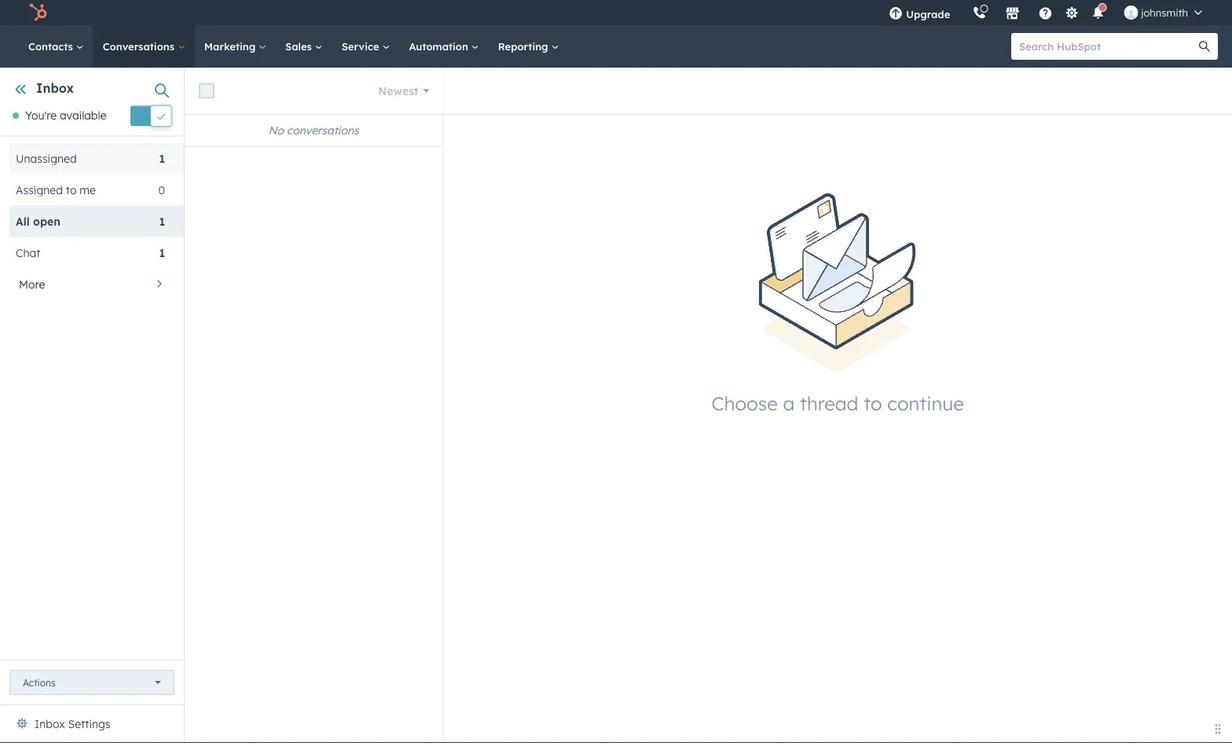 Task type: locate. For each thing, give the bounding box(es) containing it.
contacts
[[28, 40, 76, 53]]

inbox left settings
[[35, 717, 65, 731]]

upgrade image
[[889, 7, 904, 21]]

calling icon button
[[967, 2, 993, 23]]

inbox inside inbox settings link
[[35, 717, 65, 731]]

1 for chat
[[159, 246, 165, 259]]

john smith image
[[1125, 6, 1139, 20]]

more
[[19, 277, 45, 291]]

conversations
[[287, 123, 359, 137]]

inbox for inbox
[[36, 80, 74, 96]]

chat
[[16, 246, 40, 259]]

actions
[[23, 677, 56, 688]]

sales link
[[276, 25, 332, 68]]

to left me
[[66, 183, 77, 196]]

to
[[66, 183, 77, 196], [864, 391, 883, 415]]

0 vertical spatial 1
[[159, 151, 165, 165]]

1 horizontal spatial to
[[864, 391, 883, 415]]

settings image
[[1065, 7, 1079, 21]]

inbox up you're available
[[36, 80, 74, 96]]

1 for all open
[[159, 214, 165, 228]]

0 vertical spatial inbox
[[36, 80, 74, 96]]

calling icon image
[[973, 6, 987, 20]]

conversations link
[[93, 25, 195, 68]]

Search HubSpot search field
[[1012, 33, 1205, 60]]

you're
[[25, 109, 57, 122]]

inbox
[[36, 80, 74, 96], [35, 717, 65, 731]]

menu containing johnsmith
[[878, 0, 1214, 25]]

johnsmith button
[[1115, 0, 1212, 25]]

0
[[158, 183, 165, 196]]

open
[[33, 214, 61, 228]]

menu
[[878, 0, 1214, 25]]

marketplaces button
[[996, 0, 1029, 25]]

a
[[783, 391, 795, 415]]

you're available
[[25, 109, 106, 122]]

1 vertical spatial 1
[[159, 214, 165, 228]]

thread
[[800, 391, 859, 415]]

reporting link
[[489, 25, 569, 68]]

search image
[[1200, 41, 1211, 52]]

2 1 from the top
[[159, 214, 165, 228]]

you're available image
[[13, 113, 19, 119]]

0 horizontal spatial to
[[66, 183, 77, 196]]

marketing
[[204, 40, 259, 53]]

1
[[159, 151, 165, 165], [159, 214, 165, 228], [159, 246, 165, 259]]

to right thread
[[864, 391, 883, 415]]

choose a thread to continue main content
[[185, 68, 1233, 743]]

available
[[60, 109, 106, 122]]

settings link
[[1062, 4, 1082, 21]]

1 vertical spatial to
[[864, 391, 883, 415]]

choose a thread to continue
[[712, 391, 964, 415]]

continue
[[888, 391, 964, 415]]

3 1 from the top
[[159, 246, 165, 259]]

1 1 from the top
[[159, 151, 165, 165]]

1 vertical spatial inbox
[[35, 717, 65, 731]]

2 vertical spatial 1
[[159, 246, 165, 259]]

newest button
[[368, 75, 440, 107]]

reporting
[[498, 40, 552, 53]]

all open
[[16, 214, 61, 228]]

upgrade
[[907, 7, 951, 20]]

no
[[269, 123, 284, 137]]



Task type: vqa. For each thing, say whether or not it's contained in the screenshot.
"Search" button
yes



Task type: describe. For each thing, give the bounding box(es) containing it.
0 vertical spatial to
[[66, 183, 77, 196]]

notifications image
[[1092, 7, 1106, 21]]

hubspot image
[[28, 3, 47, 22]]

settings
[[68, 717, 110, 731]]

no conversations
[[269, 123, 359, 137]]

conversations
[[103, 40, 178, 53]]

search button
[[1192, 33, 1219, 60]]

all
[[16, 214, 30, 228]]

assigned
[[16, 183, 63, 196]]

notifications button
[[1085, 0, 1112, 25]]

marketing link
[[195, 25, 276, 68]]

hubspot link
[[19, 3, 59, 22]]

contacts link
[[19, 25, 93, 68]]

inbox settings
[[35, 717, 110, 731]]

to inside main content
[[864, 391, 883, 415]]

inbox for inbox settings
[[35, 717, 65, 731]]

sales
[[285, 40, 315, 53]]

me
[[80, 183, 96, 196]]

marketplaces image
[[1006, 7, 1020, 21]]

choose
[[712, 391, 778, 415]]

inbox settings link
[[35, 715, 110, 734]]

1 for unassigned
[[159, 151, 165, 165]]

service link
[[332, 25, 400, 68]]

actions button
[[9, 670, 175, 695]]

johnsmith
[[1142, 6, 1189, 19]]

unassigned
[[16, 151, 77, 165]]

help button
[[1033, 0, 1059, 25]]

automation
[[409, 40, 472, 53]]

help image
[[1039, 7, 1053, 21]]

automation link
[[400, 25, 489, 68]]

newest
[[378, 84, 419, 97]]

service
[[342, 40, 382, 53]]

assigned to me
[[16, 183, 96, 196]]



